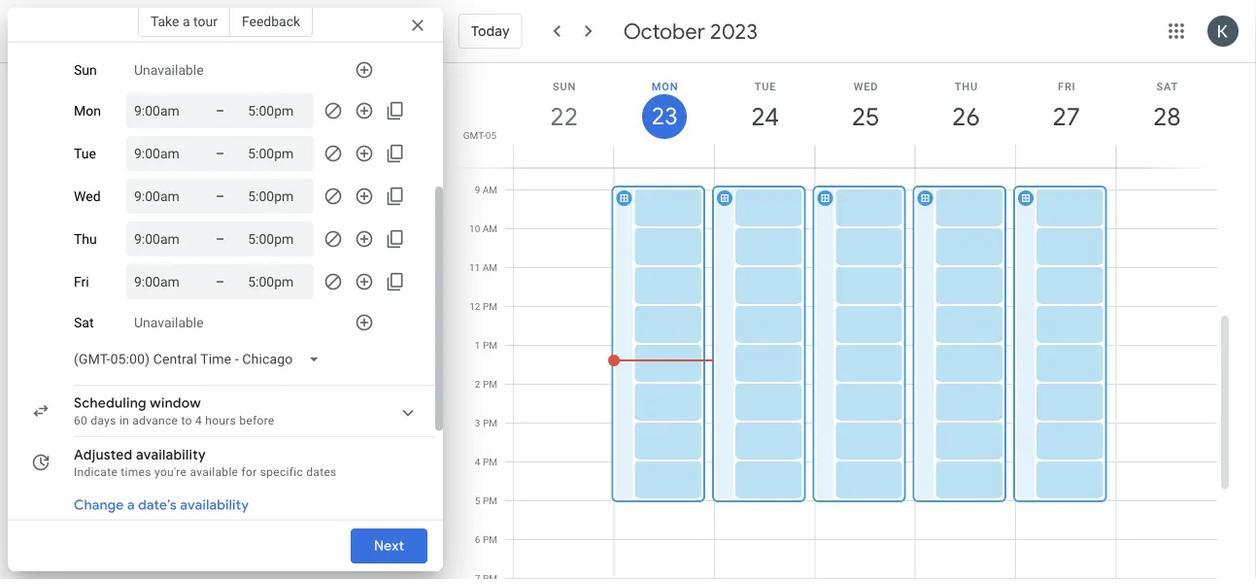 Task type: locate. For each thing, give the bounding box(es) containing it.
4 pm from the top
[[483, 417, 498, 429]]

am for 10 am
[[483, 223, 498, 235]]

1 vertical spatial unavailable
[[134, 315, 204, 331]]

mon inside mon 23
[[652, 80, 679, 92]]

pm for 12 pm
[[483, 301, 498, 313]]

wed left start time on wednesdays text box
[[74, 188, 101, 204]]

2023
[[711, 17, 758, 45]]

fri for fri 27
[[1059, 80, 1076, 92]]

1 vertical spatial am
[[483, 223, 498, 235]]

unavailable
[[134, 62, 204, 78], [134, 315, 204, 331]]

2 unavailable from the top
[[134, 315, 204, 331]]

– right start time on wednesdays text box
[[216, 188, 225, 204]]

mon up 23
[[652, 80, 679, 92]]

tue left 'start time on tuesdays' text field
[[74, 146, 96, 162]]

availability up you're
[[136, 446, 206, 464]]

thu up thursday, october 26 element
[[955, 80, 979, 92]]

tue up tuesday, october 24 "element"
[[755, 80, 777, 92]]

a inside button
[[183, 13, 190, 29]]

1 horizontal spatial a
[[183, 13, 190, 29]]

1 vertical spatial 4
[[475, 456, 481, 468]]

Start time on Thursdays text field
[[134, 227, 192, 251]]

26 column header
[[915, 63, 1017, 168]]

thu
[[955, 80, 979, 92], [74, 231, 97, 247]]

you're
[[155, 466, 187, 479]]

– left 'end time on thursdays' text box
[[216, 231, 225, 247]]

9
[[475, 184, 480, 196]]

availability
[[136, 446, 206, 464], [180, 497, 249, 514]]

0 horizontal spatial mon
[[74, 103, 101, 119]]

unavailable for sun
[[134, 62, 204, 78]]

pm for 1 pm
[[483, 340, 498, 351]]

tue
[[755, 80, 777, 92], [74, 146, 96, 162]]

days
[[91, 414, 116, 428]]

0 vertical spatial 4
[[195, 414, 202, 428]]

0 horizontal spatial sat
[[74, 315, 94, 331]]

6 pm from the top
[[483, 495, 498, 507]]

End time on Tuesdays text field
[[248, 142, 306, 165]]

1 horizontal spatial mon
[[652, 80, 679, 92]]

0 horizontal spatial wed
[[74, 188, 101, 204]]

scheduling window 60 days in advance to 4 hours before
[[74, 395, 275, 428]]

a left tour
[[183, 13, 190, 29]]

2 vertical spatial am
[[483, 262, 498, 274]]

scheduling
[[74, 395, 147, 412]]

5 pm from the top
[[483, 456, 498, 468]]

pm right 5
[[483, 495, 498, 507]]

– for wed
[[216, 188, 225, 204]]

– for tue
[[216, 145, 225, 161]]

pm right 2
[[483, 379, 498, 390]]

24
[[750, 101, 778, 133]]

–
[[216, 103, 225, 119], [216, 145, 225, 161], [216, 188, 225, 204], [216, 231, 225, 247], [216, 274, 225, 290]]

4 up 5
[[475, 456, 481, 468]]

a left date's
[[127, 497, 135, 514]]

1 horizontal spatial thu
[[955, 80, 979, 92]]

am
[[483, 184, 498, 196], [483, 223, 498, 235], [483, 262, 498, 274]]

1 horizontal spatial sun
[[553, 80, 577, 92]]

1 horizontal spatial 4
[[475, 456, 481, 468]]

pm right '3' at left
[[483, 417, 498, 429]]

tue 24
[[750, 80, 778, 133]]

0 vertical spatial thu
[[955, 80, 979, 92]]

0 horizontal spatial a
[[127, 497, 135, 514]]

mon
[[652, 80, 679, 92], [74, 103, 101, 119]]

change a date's availability button
[[66, 488, 257, 523]]

11
[[470, 262, 480, 274]]

pm right the 6
[[483, 534, 498, 546]]

wed
[[854, 80, 879, 92], [74, 188, 101, 204]]

1 horizontal spatial wed
[[854, 80, 879, 92]]

27
[[1052, 101, 1080, 133]]

availability down available
[[180, 497, 249, 514]]

3 pm
[[475, 417, 498, 429]]

mon for mon
[[74, 103, 101, 119]]

– left end time on fridays text box
[[216, 274, 225, 290]]

to
[[181, 414, 192, 428]]

mon for mon 23
[[652, 80, 679, 92]]

2 am from the top
[[483, 223, 498, 235]]

3 am from the top
[[483, 262, 498, 274]]

1 pm
[[475, 340, 498, 351]]

sat up scheduling
[[74, 315, 94, 331]]

4 pm
[[475, 456, 498, 468]]

pm for 4 pm
[[483, 456, 498, 468]]

0 vertical spatial tue
[[755, 80, 777, 92]]

1 vertical spatial availability
[[180, 497, 249, 514]]

3 – from the top
[[216, 188, 225, 204]]

1
[[475, 340, 481, 351]]

60
[[74, 414, 88, 428]]

End time on Mondays text field
[[248, 99, 306, 122]]

thu inside thu 26
[[955, 80, 979, 92]]

End time on Fridays text field
[[248, 270, 306, 294]]

1 vertical spatial mon
[[74, 103, 101, 119]]

change
[[74, 497, 124, 514]]

advance
[[132, 414, 178, 428]]

2 – from the top
[[216, 145, 225, 161]]

today button
[[459, 8, 523, 54]]

sat for sat 28
[[1157, 80, 1179, 92]]

0 vertical spatial unavailable
[[134, 62, 204, 78]]

sun
[[74, 62, 97, 78], [553, 80, 577, 92]]

4
[[195, 414, 202, 428], [475, 456, 481, 468]]

sun inside sun 22
[[553, 80, 577, 92]]

pm for 6 pm
[[483, 534, 498, 546]]

pm
[[483, 301, 498, 313], [483, 340, 498, 351], [483, 379, 498, 390], [483, 417, 498, 429], [483, 456, 498, 468], [483, 495, 498, 507], [483, 534, 498, 546]]

0 vertical spatial sun
[[74, 62, 97, 78]]

sat
[[1157, 80, 1179, 92], [74, 315, 94, 331]]

4 right to
[[195, 414, 202, 428]]

4 – from the top
[[216, 231, 225, 247]]

5 pm
[[475, 495, 498, 507]]

october
[[624, 17, 706, 45]]

1 unavailable from the top
[[134, 62, 204, 78]]

28
[[1153, 101, 1180, 133]]

a inside button
[[127, 497, 135, 514]]

1 – from the top
[[216, 103, 225, 119]]

fri for fri
[[74, 274, 89, 290]]

sat inside sat 28
[[1157, 80, 1179, 92]]

0 horizontal spatial sun
[[74, 62, 97, 78]]

availability inside change a date's availability button
[[180, 497, 249, 514]]

a
[[183, 13, 190, 29], [127, 497, 135, 514]]

5 – from the top
[[216, 274, 225, 290]]

october 2023
[[624, 17, 758, 45]]

fri inside fri 27
[[1059, 80, 1076, 92]]

0 vertical spatial wed
[[854, 80, 879, 92]]

25 column header
[[815, 63, 916, 168]]

tue inside tue 24
[[755, 80, 777, 92]]

wed inside wed 25
[[854, 80, 879, 92]]

1 vertical spatial sat
[[74, 315, 94, 331]]

1 vertical spatial thu
[[74, 231, 97, 247]]

unavailable for sat
[[134, 315, 204, 331]]

am for 9 am
[[483, 184, 498, 196]]

saturday, october 28 element
[[1145, 94, 1190, 139]]

3 pm from the top
[[483, 379, 498, 390]]

– right start time on mondays text field
[[216, 103, 225, 119]]

pm right the 12
[[483, 301, 498, 313]]

25
[[851, 101, 879, 133]]

a for change
[[127, 497, 135, 514]]

sat up saturday, october 28 element at right top
[[1157, 80, 1179, 92]]

0 horizontal spatial 4
[[195, 414, 202, 428]]

thursday, october 26 element
[[944, 94, 989, 139]]

before
[[239, 414, 275, 428]]

0 vertical spatial availability
[[136, 446, 206, 464]]

indicate
[[74, 466, 118, 479]]

fri left start time on fridays text field
[[74, 274, 89, 290]]

fri up friday, october 27 element
[[1059, 80, 1076, 92]]

fri
[[1059, 80, 1076, 92], [74, 274, 89, 290]]

pm down 3 pm
[[483, 456, 498, 468]]

thu 26
[[951, 80, 979, 133]]

unavailable up start time on mondays text field
[[134, 62, 204, 78]]

0 horizontal spatial thu
[[74, 231, 97, 247]]

7 pm from the top
[[483, 534, 498, 546]]

None field
[[66, 16, 205, 51], [66, 342, 336, 377], [66, 16, 205, 51], [66, 342, 336, 377]]

1 vertical spatial tue
[[74, 146, 96, 162]]

6 pm
[[475, 534, 498, 546]]

adjusted availability indicate times you're available for specific dates
[[74, 446, 337, 479]]

1 horizontal spatial tue
[[755, 80, 777, 92]]

pm for 3 pm
[[483, 417, 498, 429]]

0 horizontal spatial fri
[[74, 274, 89, 290]]

1 vertical spatial sun
[[553, 80, 577, 92]]

pm right 1
[[483, 340, 498, 351]]

1 vertical spatial wed
[[74, 188, 101, 204]]

– right 'start time on tuesdays' text field
[[216, 145, 225, 161]]

0 vertical spatial mon
[[652, 80, 679, 92]]

10
[[470, 223, 480, 235]]

1 pm from the top
[[483, 301, 498, 313]]

1 am from the top
[[483, 184, 498, 196]]

0 vertical spatial fri
[[1059, 80, 1076, 92]]

am right 9
[[483, 184, 498, 196]]

wed up wednesday, october 25 element
[[854, 80, 879, 92]]

window
[[150, 395, 201, 412]]

Start time on Wednesdays text field
[[134, 185, 192, 208]]

am right 10
[[483, 223, 498, 235]]

1 vertical spatial fri
[[74, 274, 89, 290]]

1 horizontal spatial fri
[[1059, 80, 1076, 92]]

22 column header
[[513, 63, 615, 168]]

friday, october 27 element
[[1045, 94, 1089, 139]]

1 horizontal spatial sat
[[1157, 80, 1179, 92]]

2 pm from the top
[[483, 340, 498, 351]]

specific
[[260, 466, 303, 479]]

gmt-
[[463, 129, 486, 141]]

am right '11'
[[483, 262, 498, 274]]

wed 25
[[851, 80, 879, 133]]

am for 11 am
[[483, 262, 498, 274]]

1 vertical spatial a
[[127, 497, 135, 514]]

grid
[[451, 63, 1233, 579]]

sat 28
[[1153, 80, 1180, 133]]

0 vertical spatial a
[[183, 13, 190, 29]]

mon left start time on mondays text field
[[74, 103, 101, 119]]

12 pm
[[470, 301, 498, 313]]

thu left start time on thursdays text box
[[74, 231, 97, 247]]

0 vertical spatial am
[[483, 184, 498, 196]]

unavailable down start time on fridays text field
[[134, 315, 204, 331]]

0 horizontal spatial tue
[[74, 146, 96, 162]]

27 column header
[[1016, 63, 1117, 168]]

0 vertical spatial sat
[[1157, 80, 1179, 92]]



Task type: vqa. For each thing, say whether or not it's contained in the screenshot.
Friday, October 27 ELEMENT
yes



Task type: describe. For each thing, give the bounding box(es) containing it.
23 column header
[[614, 63, 715, 168]]

sun 22
[[549, 80, 577, 133]]

Start time on Fridays text field
[[134, 270, 192, 294]]

22
[[549, 101, 577, 133]]

thu for thu 26
[[955, 80, 979, 92]]

11 am
[[470, 262, 498, 274]]

23
[[650, 101, 677, 132]]

monday, october 23, today element
[[643, 94, 687, 139]]

tue for tue
[[74, 146, 96, 162]]

2
[[475, 379, 481, 390]]

take
[[151, 13, 179, 29]]

9 am
[[475, 184, 498, 196]]

Start time on Tuesdays text field
[[134, 142, 192, 165]]

take a tour
[[151, 13, 218, 29]]

sat for sat
[[74, 315, 94, 331]]

sun for sun
[[74, 62, 97, 78]]

adjusted
[[74, 446, 133, 464]]

feedback button
[[230, 6, 313, 37]]

28 column header
[[1116, 63, 1218, 168]]

26
[[951, 101, 979, 133]]

hours
[[205, 414, 236, 428]]

tour
[[193, 13, 218, 29]]

pm for 2 pm
[[483, 379, 498, 390]]

available
[[190, 466, 238, 479]]

4 inside scheduling window 60 days in advance to 4 hours before
[[195, 414, 202, 428]]

5
[[475, 495, 481, 507]]

05
[[486, 129, 497, 141]]

a for take
[[183, 13, 190, 29]]

– for mon
[[216, 103, 225, 119]]

– for fri
[[216, 274, 225, 290]]

sun for sun 22
[[553, 80, 577, 92]]

change a date's availability
[[74, 497, 249, 514]]

wed for wed 25
[[854, 80, 879, 92]]

12
[[470, 301, 481, 313]]

for
[[242, 466, 257, 479]]

– for thu
[[216, 231, 225, 247]]

gmt-05
[[463, 129, 497, 141]]

mon 23
[[650, 80, 679, 132]]

grid containing 22
[[451, 63, 1233, 579]]

tue for tue 24
[[755, 80, 777, 92]]

availability inside adjusted availability indicate times you're available for specific dates
[[136, 446, 206, 464]]

date's
[[138, 497, 177, 514]]

take a tour button
[[138, 6, 230, 37]]

dates
[[306, 466, 337, 479]]

feedback
[[242, 13, 300, 29]]

next
[[374, 538, 404, 555]]

next button
[[351, 523, 428, 570]]

10 am
[[470, 223, 498, 235]]

today
[[471, 22, 510, 40]]

tuesday, october 24 element
[[743, 94, 788, 139]]

End time on Wednesdays text field
[[248, 185, 306, 208]]

wednesday, october 25 element
[[844, 94, 888, 139]]

6
[[475, 534, 481, 546]]

in
[[119, 414, 129, 428]]

times
[[121, 466, 151, 479]]

sunday, october 22 element
[[542, 94, 587, 139]]

Start time on Mondays text field
[[134, 99, 192, 122]]

wed for wed
[[74, 188, 101, 204]]

24 column header
[[714, 63, 816, 168]]

thu for thu
[[74, 231, 97, 247]]

pm for 5 pm
[[483, 495, 498, 507]]

3
[[475, 417, 481, 429]]

2 pm
[[475, 379, 498, 390]]

End time on Thursdays text field
[[248, 227, 306, 251]]

fri 27
[[1052, 80, 1080, 133]]



